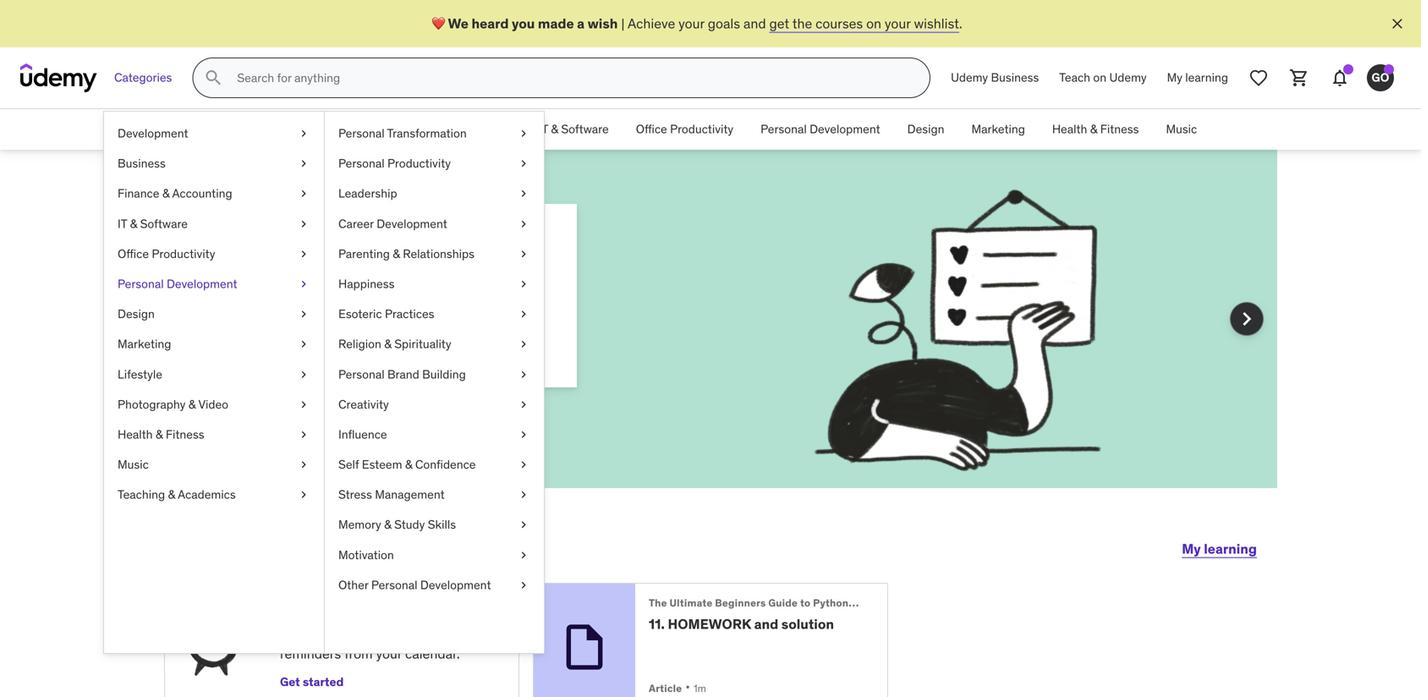Task type: describe. For each thing, give the bounding box(es) containing it.
0 vertical spatial fitness
[[1101, 122, 1140, 137]]

make for to
[[273, 316, 307, 333]]

practices
[[385, 306, 435, 322]]

programming
[[851, 597, 920, 610]]

personal development for health & fitness
[[761, 122, 881, 137]]

1 horizontal spatial a
[[577, 15, 585, 32]]

1 vertical spatial my learning link
[[1183, 529, 1258, 570]]

1 vertical spatial music link
[[104, 450, 324, 480]]

udemy inside "link"
[[951, 70, 989, 85]]

office productivity for lifestyle
[[118, 246, 215, 261]]

career development link
[[325, 209, 544, 239]]

finance & accounting link for lifestyle
[[104, 179, 324, 209]]

get started button
[[280, 671, 344, 694]]

& for memory & study skills "link"
[[384, 517, 392, 533]]

0 vertical spatial music link
[[1153, 109, 1211, 150]]

transformation
[[387, 126, 467, 141]]

xsmall image for design
[[297, 306, 311, 323]]

did you make a wish?
[[225, 223, 482, 310]]

esoteric
[[339, 306, 382, 322]]

11. homework and solution link
[[649, 616, 861, 633]]

on inside teach on udemy link
[[1094, 70, 1107, 85]]

❤️
[[432, 15, 445, 32]]

leadership link
[[325, 179, 544, 209]]

on inside 'get the courses on your wishlist'
[[488, 316, 503, 333]]

it & software for health & fitness
[[539, 122, 609, 137]]

personal transformation link
[[325, 118, 544, 149]]

the
[[649, 597, 667, 610]]

my for the bottommost my learning link
[[1183, 540, 1202, 558]]

made
[[538, 15, 574, 32]]

stress management link
[[325, 480, 544, 510]]

xsmall image for finance & accounting
[[297, 186, 311, 202]]

ultimate
[[670, 597, 713, 610]]

heard
[[472, 15, 509, 32]]

marketing link for lifestyle
[[104, 329, 324, 359]]

motivation
[[339, 547, 394, 563]]

my learning for the bottommost my learning link
[[1183, 540, 1258, 558]]

0 horizontal spatial health & fitness link
[[104, 420, 324, 450]]

1 vertical spatial music
[[118, 457, 149, 472]]

make for you
[[362, 223, 455, 267]]

submit search image
[[203, 68, 224, 88]]

0 horizontal spatial fitness
[[166, 427, 204, 442]]

step
[[379, 335, 406, 352]]

office productivity for health & fitness
[[636, 122, 734, 137]]

0 vertical spatial health
[[1053, 122, 1088, 137]]

udemy image
[[20, 63, 97, 92]]

1m
[[694, 682, 707, 695]]

to inside carousel element
[[258, 316, 270, 333]]

go
[[1372, 70, 1390, 85]]

xsmall image for influence
[[517, 426, 531, 443]]

day
[[354, 627, 376, 644]]

teach
[[1060, 70, 1091, 85]]

finance & accounting for health & fitness
[[397, 122, 512, 137]]

xsmall image for memory & study skills
[[517, 517, 531, 533]]

productivity for lifestyle
[[152, 246, 215, 261]]

2 vertical spatial the
[[329, 335, 349, 352]]

management
[[375, 487, 445, 502]]

xsmall image for motivation
[[517, 547, 531, 564]]

career
[[339, 216, 374, 231]]

happiness
[[339, 276, 395, 292]]

it
[[310, 316, 318, 333]]

other
[[339, 578, 369, 593]]

marketing link for health & fitness
[[958, 109, 1039, 150]]

let's
[[164, 528, 228, 563]]

my learning for top my learning link
[[1168, 70, 1229, 85]]

you inside did you make a wish?
[[293, 223, 355, 267]]

to inside "the ultimate beginners guide to python programming 11. homework and solution"
[[801, 597, 811, 610]]

personal development link for health & fitness
[[747, 109, 894, 150]]

personal inside 'link'
[[371, 578, 418, 593]]

teaching & academics
[[118, 487, 236, 502]]

learning,
[[304, 528, 427, 563]]

career development
[[339, 216, 448, 231]]

& for parenting & relationships link
[[393, 246, 400, 261]]

homework
[[668, 616, 752, 633]]

true.
[[358, 316, 386, 333]]

beginners
[[715, 597, 766, 610]]

teaching & academics link
[[104, 480, 324, 510]]

2 horizontal spatial the
[[793, 15, 813, 32]]

religion
[[339, 337, 382, 352]]

|
[[621, 15, 625, 32]]

esoteric practices
[[339, 306, 435, 322]]

& for 'photography & video' link
[[189, 397, 196, 412]]

and inside carousel element
[[274, 335, 296, 352]]

up.
[[412, 627, 430, 644]]

get for started
[[280, 675, 300, 690]]

teach on udemy link
[[1050, 58, 1157, 98]]

close image
[[1390, 15, 1407, 32]]

udemy business
[[951, 70, 1040, 85]]

personal development link for lifestyle
[[104, 269, 324, 299]]

let's start learning, gary
[[164, 528, 501, 563]]

xsmall image for esoteric practices
[[517, 306, 531, 323]]

1 horizontal spatial on
[[867, 15, 882, 32]]

0 horizontal spatial health & fitness
[[118, 427, 204, 442]]

creativity
[[339, 397, 389, 412]]

accounting for lifestyle
[[172, 186, 232, 201]]

take
[[299, 335, 326, 352]]

1 vertical spatial health
[[118, 427, 153, 442]]

spirituality
[[395, 337, 452, 352]]

it for lifestyle
[[118, 216, 127, 231]]

achieve
[[628, 15, 676, 32]]

religion & spirituality link
[[325, 329, 544, 359]]

1 horizontal spatial health & fitness link
[[1039, 109, 1153, 150]]

a inside did you make a wish?
[[462, 223, 482, 267]]

religion & spirituality
[[339, 337, 452, 352]]

to inside schedule time to learn a little each day adds up. get reminders from your calendar.
[[376, 601, 390, 618]]

xsmall image for religion & spirituality
[[517, 336, 531, 353]]

time
[[225, 316, 255, 333]]

get the courses on your wishlist link
[[225, 316, 533, 352]]

shopping cart with 0 items image
[[1290, 68, 1310, 88]]

photography
[[118, 397, 186, 412]]

other personal development link
[[325, 570, 544, 600]]

from
[[345, 645, 373, 663]]

gary
[[433, 528, 501, 563]]

motivation link
[[325, 540, 544, 570]]

little
[[292, 627, 319, 644]]

reminders
[[280, 645, 341, 663]]

started
[[303, 675, 344, 690]]

software for lifestyle
[[140, 216, 188, 231]]

business link for health & fitness
[[308, 109, 384, 150]]

design link for lifestyle
[[104, 299, 324, 329]]

office for lifestyle
[[118, 246, 149, 261]]

finance for health & fitness
[[397, 122, 439, 137]]

& for religion & spirituality link
[[384, 337, 392, 352]]

influence link
[[325, 420, 544, 450]]

xsmall image for other personal development
[[517, 577, 531, 594]]

productivity inside 'personal productivity' link
[[388, 156, 451, 171]]

xsmall image for stress management
[[517, 487, 531, 503]]

business for lifestyle
[[118, 156, 166, 171]]

office productivity link for lifestyle
[[104, 239, 324, 269]]

self esteem & confidence link
[[325, 450, 544, 480]]

each
[[322, 627, 351, 644]]

lifestyle link
[[104, 359, 324, 390]]

leadership
[[339, 186, 397, 201]]

get started
[[280, 675, 344, 690]]

stress management
[[339, 487, 445, 502]]

relationships
[[403, 246, 475, 261]]

schedule
[[280, 601, 341, 618]]

xsmall image for personal productivity
[[517, 155, 531, 172]]

learning for top my learning link
[[1186, 70, 1229, 85]]

1 horizontal spatial music
[[1167, 122, 1198, 137]]

the ultimate beginners guide to python programming 11. homework and solution
[[649, 597, 920, 633]]

photography & video
[[118, 397, 229, 412]]

xsmall image for health & fitness
[[297, 426, 311, 443]]

courses inside 'get the courses on your wishlist'
[[437, 316, 485, 333]]

goals
[[708, 15, 741, 32]]

building
[[422, 367, 466, 382]]

esoteric practices link
[[325, 299, 544, 329]]



Task type: locate. For each thing, give the bounding box(es) containing it.
toward
[[409, 335, 450, 352]]

fitness down teach on udemy link
[[1101, 122, 1140, 137]]

& for health & fitness's finance & accounting link
[[442, 122, 449, 137]]

health & fitness down photography
[[118, 427, 204, 442]]

get the courses on your wishlist link
[[770, 15, 960, 32]]

1 vertical spatial get
[[434, 627, 456, 644]]

productivity
[[670, 122, 734, 137], [388, 156, 451, 171], [152, 246, 215, 261]]

next image
[[1234, 306, 1261, 333]]

0 vertical spatial courses
[[816, 15, 863, 32]]

xsmall image inside leadership link
[[517, 186, 531, 202]]

xsmall image for office productivity
[[297, 246, 311, 262]]

and left get
[[744, 15, 766, 32]]

xsmall image
[[297, 125, 311, 142], [297, 155, 311, 172], [517, 246, 531, 262], [517, 276, 531, 292], [297, 306, 311, 323], [297, 366, 311, 383], [297, 396, 311, 413], [517, 396, 531, 413], [297, 426, 311, 443], [517, 426, 531, 443], [297, 487, 311, 503], [517, 487, 531, 503], [517, 577, 531, 594]]

1 horizontal spatial udemy
[[1110, 70, 1147, 85]]

you
[[512, 15, 535, 32], [293, 223, 355, 267]]

0 horizontal spatial office
[[118, 246, 149, 261]]

courses up toward
[[437, 316, 485, 333]]

finance & accounting for lifestyle
[[118, 186, 232, 201]]

1 vertical spatial a
[[462, 223, 482, 267]]

1 vertical spatial make
[[273, 316, 307, 333]]

1 horizontal spatial personal development
[[761, 122, 881, 137]]

xsmall image for personal brand building
[[517, 366, 531, 383]]

xsmall image for photography & video
[[297, 396, 311, 413]]

& inside "link"
[[384, 517, 392, 533]]

your left . at the right top
[[885, 15, 911, 32]]

learning
[[1186, 70, 1229, 85], [1205, 540, 1258, 558]]

0 vertical spatial personal development link
[[747, 109, 894, 150]]

& for teaching & academics link
[[168, 487, 175, 502]]

adds
[[379, 627, 408, 644]]

categories
[[114, 70, 172, 85]]

2 horizontal spatial to
[[801, 597, 811, 610]]

the down come
[[329, 335, 349, 352]]

did
[[225, 223, 287, 267]]

xsmall image inside esoteric practices "link"
[[517, 306, 531, 323]]

design link for health & fitness
[[894, 109, 958, 150]]

business up "personal productivity"
[[322, 122, 370, 137]]

your left goals. on the left of the page
[[454, 335, 480, 352]]

health down teach
[[1053, 122, 1088, 137]]

health & fitness link down teach on udemy link
[[1039, 109, 1153, 150]]

accounting down development link
[[172, 186, 232, 201]]

courses
[[816, 15, 863, 32], [437, 316, 485, 333]]

accounting for health & fitness
[[452, 122, 512, 137]]

1 horizontal spatial the
[[414, 316, 434, 333]]

0 horizontal spatial music
[[118, 457, 149, 472]]

lifestyle
[[118, 367, 162, 382]]

1 vertical spatial wishlist
[[225, 335, 270, 352]]

1 vertical spatial learning
[[1205, 540, 1258, 558]]

get left started
[[280, 675, 300, 690]]

1 udemy from the left
[[951, 70, 989, 85]]

it & software for lifestyle
[[118, 216, 188, 231]]

finance & accounting link down development link
[[104, 179, 324, 209]]

parenting & relationships
[[339, 246, 475, 261]]

my for top my learning link
[[1168, 70, 1183, 85]]

it & software link for health & fitness
[[525, 109, 623, 150]]

0 vertical spatial office
[[636, 122, 668, 137]]

office productivity link
[[623, 109, 747, 150], [104, 239, 324, 269]]

marketing link up video
[[104, 329, 324, 359]]

1 vertical spatial health & fitness link
[[104, 420, 324, 450]]

xsmall image inside design link
[[297, 306, 311, 323]]

0 vertical spatial it & software
[[539, 122, 609, 137]]

productivity for health & fitness
[[670, 122, 734, 137]]

confidence
[[415, 457, 476, 472]]

personal development
[[761, 122, 881, 137], [118, 276, 237, 292]]

happiness link
[[325, 269, 544, 299]]

0 horizontal spatial it & software link
[[104, 209, 324, 239]]

wishlist up udemy business at top right
[[914, 15, 960, 32]]

udemy
[[951, 70, 989, 85], [1110, 70, 1147, 85]]

design link
[[894, 109, 958, 150], [104, 299, 324, 329]]

to right time
[[376, 601, 390, 618]]

xsmall image inside other personal development 'link'
[[517, 577, 531, 594]]

it & software link for lifestyle
[[104, 209, 324, 239]]

1 horizontal spatial it
[[539, 122, 548, 137]]

design for health & fitness
[[908, 122, 945, 137]]

health & fitness link down video
[[104, 420, 324, 450]]

xsmall image for leadership
[[517, 186, 531, 202]]

get for the
[[389, 316, 411, 333]]

brand
[[388, 367, 420, 382]]

wishlist down time at top
[[225, 335, 270, 352]]

get up the and take the first step toward your goals.
[[389, 316, 411, 333]]

office productivity
[[636, 122, 734, 137], [118, 246, 215, 261]]

xsmall image for self esteem & confidence
[[517, 457, 531, 473]]

& for finance & accounting link related to lifestyle
[[162, 186, 170, 201]]

marketing for health & fitness
[[972, 122, 1026, 137]]

marketing link
[[958, 109, 1039, 150], [104, 329, 324, 359]]

software
[[561, 122, 609, 137], [140, 216, 188, 231]]

0 horizontal spatial design
[[118, 306, 155, 322]]

health down photography
[[118, 427, 153, 442]]

to
[[258, 316, 270, 333], [801, 597, 811, 610], [376, 601, 390, 618]]

xsmall image inside music link
[[297, 457, 311, 473]]

0 horizontal spatial software
[[140, 216, 188, 231]]

the up spirituality
[[414, 316, 434, 333]]

music link
[[1153, 109, 1211, 150], [104, 450, 324, 480]]

photography & video link
[[104, 390, 324, 420]]

and left take
[[274, 335, 296, 352]]

1 horizontal spatial accounting
[[452, 122, 512, 137]]

0 vertical spatial it
[[539, 122, 548, 137]]

your left the goals
[[679, 15, 705, 32]]

office productivity link for health & fitness
[[623, 109, 747, 150]]

0 vertical spatial get
[[389, 316, 411, 333]]

business
[[991, 70, 1040, 85], [322, 122, 370, 137], [118, 156, 166, 171]]

design for lifestyle
[[118, 306, 155, 322]]

personal productivity link
[[325, 149, 544, 179]]

1 vertical spatial my learning
[[1183, 540, 1258, 558]]

0 horizontal spatial office productivity link
[[104, 239, 324, 269]]

learn
[[393, 601, 425, 618]]

a
[[280, 627, 289, 644]]

0 horizontal spatial a
[[462, 223, 482, 267]]

0 horizontal spatial productivity
[[152, 246, 215, 261]]

business for health & fitness
[[322, 122, 370, 137]]

0 vertical spatial music
[[1167, 122, 1198, 137]]

1 vertical spatial the
[[414, 316, 434, 333]]

1 horizontal spatial finance & accounting
[[397, 122, 512, 137]]

time
[[344, 601, 373, 618]]

finance & accounting down development link
[[118, 186, 232, 201]]

my learning
[[1168, 70, 1229, 85], [1183, 540, 1258, 558]]

your inside schedule time to learn a little each day adds up. get reminders from your calendar.
[[376, 645, 402, 663]]

marketing link down udemy business "link"
[[958, 109, 1039, 150]]

xsmall image inside office productivity 'link'
[[297, 246, 311, 262]]

xsmall image inside health & fitness link
[[297, 426, 311, 443]]

study
[[394, 517, 425, 533]]

finance & accounting link for health & fitness
[[384, 109, 525, 150]]

1 vertical spatial marketing link
[[104, 329, 324, 359]]

0 vertical spatial office productivity
[[636, 122, 734, 137]]

1 vertical spatial it & software link
[[104, 209, 324, 239]]

❤️   we heard you made a wish | achieve your goals and get the courses on your wishlist .
[[432, 15, 963, 32]]

0 horizontal spatial health
[[118, 427, 153, 442]]

udemy business link
[[941, 58, 1050, 98]]

1 horizontal spatial office productivity link
[[623, 109, 747, 150]]

and inside "the ultimate beginners guide to python programming 11. homework and solution"
[[755, 616, 779, 633]]

& for it & software link associated with health & fitness
[[551, 122, 559, 137]]

personal brand building link
[[325, 359, 544, 390]]

1 horizontal spatial marketing link
[[958, 109, 1039, 150]]

xsmall image for it & software
[[297, 216, 311, 232]]

fitness down photography & video
[[166, 427, 204, 442]]

xsmall image inside personal brand building link
[[517, 366, 531, 383]]

accounting up 'personal productivity' link
[[452, 122, 512, 137]]

1 vertical spatial productivity
[[388, 156, 451, 171]]

& for it & software link related to lifestyle
[[130, 216, 137, 231]]

xsmall image for teaching & academics
[[297, 487, 311, 503]]

other personal development
[[339, 578, 491, 593]]

parenting
[[339, 246, 390, 261]]

the
[[793, 15, 813, 32], [414, 316, 434, 333], [329, 335, 349, 352]]

xsmall image for personal transformation
[[517, 125, 531, 142]]

you up happiness
[[293, 223, 355, 267]]

business down development link
[[118, 156, 166, 171]]

0 horizontal spatial you
[[293, 223, 355, 267]]

0 horizontal spatial udemy
[[951, 70, 989, 85]]

xsmall image inside 'photography & video' link
[[297, 396, 311, 413]]

1 vertical spatial health & fitness
[[118, 427, 204, 442]]

xsmall image for career development
[[517, 216, 531, 232]]

xsmall image inside motivation link
[[517, 547, 531, 564]]

xsmall image for creativity
[[517, 396, 531, 413]]

personal transformation
[[339, 126, 467, 141]]

0 vertical spatial and
[[744, 15, 766, 32]]

0 horizontal spatial get
[[280, 675, 300, 690]]

xsmall image for personal development
[[297, 276, 311, 292]]

categories button
[[104, 58, 182, 98]]

your down adds at the bottom left of the page
[[376, 645, 402, 663]]

2 vertical spatial business
[[118, 156, 166, 171]]

music
[[1167, 122, 1198, 137], [118, 457, 149, 472]]

0 vertical spatial my learning link
[[1157, 58, 1239, 98]]

0 vertical spatial you
[[512, 15, 535, 32]]

1 vertical spatial business
[[322, 122, 370, 137]]

it & software
[[539, 122, 609, 137], [118, 216, 188, 231]]

Search for anything text field
[[234, 63, 910, 92]]

finance & accounting link up leadership link
[[384, 109, 525, 150]]

0 vertical spatial health & fitness
[[1053, 122, 1140, 137]]

software for health & fitness
[[561, 122, 609, 137]]

memory & study skills
[[339, 517, 456, 533]]

2 vertical spatial and
[[755, 616, 779, 633]]

article • 1m
[[649, 679, 707, 696]]

academics
[[178, 487, 236, 502]]

0 vertical spatial personal development
[[761, 122, 881, 137]]

you left made
[[512, 15, 535, 32]]

skills
[[428, 517, 456, 533]]

0 vertical spatial finance & accounting
[[397, 122, 512, 137]]

xsmall image for music
[[297, 457, 311, 473]]

personal brand building
[[339, 367, 466, 382]]

my learning inside my learning link
[[1168, 70, 1229, 85]]

1 horizontal spatial health
[[1053, 122, 1088, 137]]

0 horizontal spatial courses
[[437, 316, 485, 333]]

to up solution
[[801, 597, 811, 610]]

make inside did you make a wish?
[[362, 223, 455, 267]]

xsmall image inside parenting & relationships link
[[517, 246, 531, 262]]

office for health & fitness
[[636, 122, 668, 137]]

1 horizontal spatial it & software
[[539, 122, 609, 137]]

personal development for lifestyle
[[118, 276, 237, 292]]

get
[[770, 15, 790, 32]]

the inside 'get the courses on your wishlist'
[[414, 316, 434, 333]]

xsmall image inside lifestyle link
[[297, 366, 311, 383]]

0 vertical spatial health & fitness link
[[1039, 109, 1153, 150]]

xsmall image inside the influence "link"
[[517, 426, 531, 443]]

health & fitness down teach on udemy link
[[1053, 122, 1140, 137]]

1 vertical spatial office productivity
[[118, 246, 215, 261]]

1 horizontal spatial to
[[376, 601, 390, 618]]

xsmall image inside the happiness link
[[517, 276, 531, 292]]

0 vertical spatial office productivity link
[[623, 109, 747, 150]]

to right time at top
[[258, 316, 270, 333]]

0 vertical spatial on
[[867, 15, 882, 32]]

2 udemy from the left
[[1110, 70, 1147, 85]]

1 vertical spatial marketing
[[118, 337, 171, 352]]

it
[[539, 122, 548, 137], [118, 216, 127, 231]]

wish
[[588, 15, 618, 32]]

xsmall image inside personal development link
[[297, 276, 311, 292]]

the right get
[[793, 15, 813, 32]]

xsmall image for happiness
[[517, 276, 531, 292]]

0 horizontal spatial personal development link
[[104, 269, 324, 299]]

business left teach
[[991, 70, 1040, 85]]

2 horizontal spatial business
[[991, 70, 1040, 85]]

teach on udemy
[[1060, 70, 1147, 85]]

you have alerts image
[[1385, 64, 1395, 74]]

xsmall image inside memory & study skills "link"
[[517, 517, 531, 533]]

xsmall image inside the 'career development' link
[[517, 216, 531, 232]]

on
[[867, 15, 882, 32], [1094, 70, 1107, 85], [488, 316, 503, 333]]

1 vertical spatial my
[[1183, 540, 1202, 558]]

carousel element
[[144, 150, 1278, 529]]

personal productivity
[[339, 156, 451, 171]]

0 vertical spatial make
[[362, 223, 455, 267]]

notifications image
[[1330, 68, 1351, 88]]

1 horizontal spatial design
[[908, 122, 945, 137]]

marketing
[[972, 122, 1026, 137], [118, 337, 171, 352]]

finance & accounting up 'personal productivity' link
[[397, 122, 512, 137]]

marketing for lifestyle
[[118, 337, 171, 352]]

learning for the bottommost my learning link
[[1205, 540, 1258, 558]]

self esteem & confidence
[[339, 457, 476, 472]]

influence
[[339, 427, 387, 442]]

1 horizontal spatial make
[[362, 223, 455, 267]]

a left wish
[[577, 15, 585, 32]]

xsmall image inside it & software link
[[297, 216, 311, 232]]

marketing down udemy business "link"
[[972, 122, 1026, 137]]

development inside 'link'
[[421, 578, 491, 593]]

make
[[362, 223, 455, 267], [273, 316, 307, 333]]

0 horizontal spatial it
[[118, 216, 127, 231]]

xsmall image inside 'personal productivity' link
[[517, 155, 531, 172]]

get the courses on your wishlist
[[225, 316, 533, 352]]

it for health & fitness
[[539, 122, 548, 137]]

go link
[[1361, 58, 1402, 98]]

xsmall image
[[517, 125, 531, 142], [517, 155, 531, 172], [297, 186, 311, 202], [517, 186, 531, 202], [297, 216, 311, 232], [517, 216, 531, 232], [297, 246, 311, 262], [297, 276, 311, 292], [517, 306, 531, 323], [297, 336, 311, 353], [517, 336, 531, 353], [517, 366, 531, 383], [297, 457, 311, 473], [517, 457, 531, 473], [517, 517, 531, 533], [517, 547, 531, 564]]

wishlist inside 'get the courses on your wishlist'
[[225, 335, 270, 352]]

business inside "link"
[[991, 70, 1040, 85]]

2 horizontal spatial get
[[434, 627, 456, 644]]

2 vertical spatial on
[[488, 316, 503, 333]]

1 vertical spatial finance & accounting
[[118, 186, 232, 201]]

1 horizontal spatial finance & accounting link
[[384, 109, 525, 150]]

come
[[321, 316, 355, 333]]

memory & study skills link
[[325, 510, 544, 540]]

xsmall image for marketing
[[297, 336, 311, 353]]

xsmall image inside the stress management link
[[517, 487, 531, 503]]

your up goals. on the left of the page
[[506, 316, 533, 333]]

xsmall image inside personal transformation link
[[517, 125, 531, 142]]

0 vertical spatial design
[[908, 122, 945, 137]]

finance for lifestyle
[[118, 186, 159, 201]]

a up the happiness link
[[462, 223, 482, 267]]

1 horizontal spatial wishlist
[[914, 15, 960, 32]]

marketing up lifestyle on the bottom
[[118, 337, 171, 352]]

accounting
[[452, 122, 512, 137], [172, 186, 232, 201]]

1 vertical spatial office
[[118, 246, 149, 261]]

1 horizontal spatial music link
[[1153, 109, 1211, 150]]

your inside 'get the courses on your wishlist'
[[506, 316, 533, 333]]

0 horizontal spatial design link
[[104, 299, 324, 329]]

personal
[[761, 122, 807, 137], [339, 126, 385, 141], [339, 156, 385, 171], [118, 276, 164, 292], [339, 367, 385, 382], [371, 578, 418, 593]]

xsmall image for business
[[297, 155, 311, 172]]

health & fitness
[[1053, 122, 1140, 137], [118, 427, 204, 442]]

1 vertical spatial personal development link
[[104, 269, 324, 299]]

udemy right teach
[[1110, 70, 1147, 85]]

first
[[352, 335, 376, 352]]

we
[[448, 15, 469, 32]]

0 horizontal spatial business
[[118, 156, 166, 171]]

1 vertical spatial design
[[118, 306, 155, 322]]

get inside button
[[280, 675, 300, 690]]

2 vertical spatial productivity
[[152, 246, 215, 261]]

get inside 'get the courses on your wishlist'
[[389, 316, 411, 333]]

xsmall image inside teaching & academics link
[[297, 487, 311, 503]]

1 horizontal spatial office productivity
[[636, 122, 734, 137]]

0 horizontal spatial accounting
[[172, 186, 232, 201]]

solution
[[782, 616, 835, 633]]

1 horizontal spatial office
[[636, 122, 668, 137]]

1 vertical spatial fitness
[[166, 427, 204, 442]]

business link for lifestyle
[[104, 149, 324, 179]]

xsmall image inside finance & accounting link
[[297, 186, 311, 202]]

xsmall image for lifestyle
[[297, 366, 311, 383]]

and down guide
[[755, 616, 779, 633]]

1 horizontal spatial courses
[[816, 15, 863, 32]]

0 vertical spatial design link
[[894, 109, 958, 150]]

2 horizontal spatial on
[[1094, 70, 1107, 85]]

1 vertical spatial courses
[[437, 316, 485, 333]]

xsmall image inside creativity link
[[517, 396, 531, 413]]

get up 'calendar.'
[[434, 627, 456, 644]]

xsmall image for development
[[297, 125, 311, 142]]

xsmall image inside the 'self esteem & confidence' link
[[517, 457, 531, 473]]

creativity link
[[325, 390, 544, 420]]

wishlist image
[[1249, 68, 1269, 88]]

xsmall image inside development link
[[297, 125, 311, 142]]

0 vertical spatial marketing
[[972, 122, 1026, 137]]

calendar.
[[405, 645, 460, 663]]

0 vertical spatial the
[[793, 15, 813, 32]]

1 horizontal spatial get
[[389, 316, 411, 333]]

0 horizontal spatial wishlist
[[225, 335, 270, 352]]

xsmall image for parenting & relationships
[[517, 246, 531, 262]]

get inside schedule time to learn a little each day adds up. get reminders from your calendar.
[[434, 627, 456, 644]]

udemy down . at the right top
[[951, 70, 989, 85]]

xsmall image inside religion & spirituality link
[[517, 336, 531, 353]]

1 unread notification image
[[1344, 64, 1354, 74]]

python
[[813, 597, 849, 610]]

1 vertical spatial finance & accounting link
[[104, 179, 324, 209]]

0 horizontal spatial it & software
[[118, 216, 188, 231]]

esteem
[[362, 457, 402, 472]]

courses right get
[[816, 15, 863, 32]]

and take the first step toward your goals.
[[270, 335, 518, 352]]

goals.
[[483, 335, 518, 352]]



Task type: vqa. For each thing, say whether or not it's contained in the screenshot.
toward
yes



